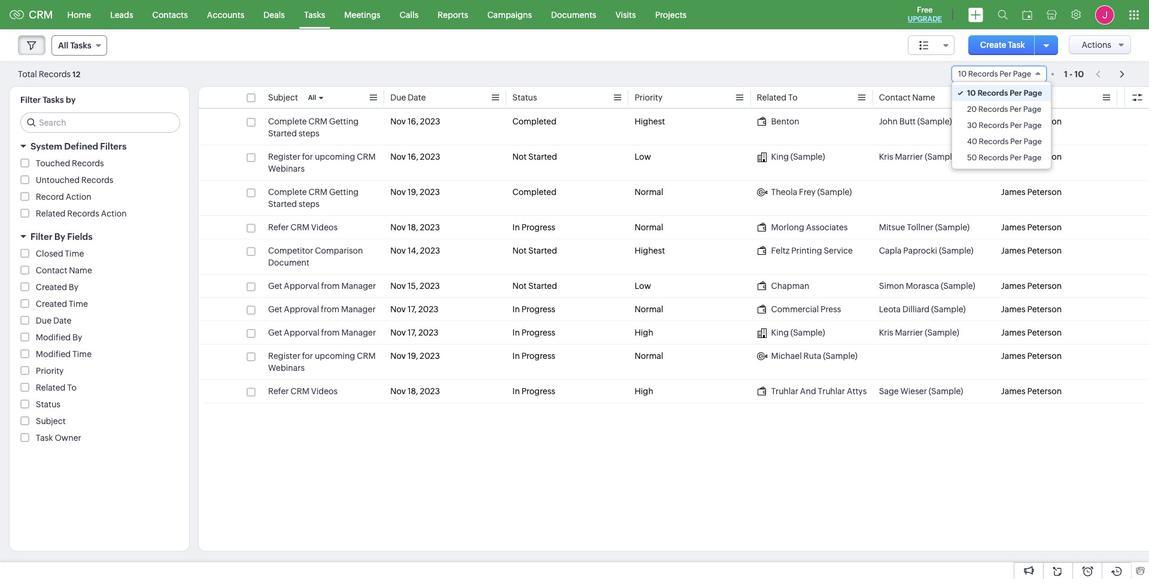 Task type: locate. For each thing, give the bounding box(es) containing it.
defined
[[64, 141, 98, 152]]

30 records per page option
[[953, 117, 1052, 134]]

1 vertical spatial steps
[[299, 199, 320, 209]]

related records action
[[36, 209, 127, 219]]

low for chapman
[[635, 281, 651, 291]]

for for nov 19, 2023
[[302, 352, 313, 361]]

feltz printing service
[[772, 246, 853, 256]]

per inside 50 records per page option
[[1011, 153, 1022, 162]]

1 vertical spatial king (sample)
[[772, 328, 826, 338]]

filter
[[20, 95, 41, 105], [31, 232, 52, 242]]

related down record
[[36, 209, 66, 219]]

(sample) right paprocki
[[940, 246, 974, 256]]

modified
[[36, 333, 71, 343], [36, 350, 71, 359]]

9 james from the top
[[1002, 352, 1026, 361]]

10 records per page up the 10 records per page option
[[959, 69, 1032, 78]]

in
[[513, 223, 520, 232], [513, 305, 520, 314], [513, 328, 520, 338], [513, 352, 520, 361], [513, 387, 520, 396]]

1 vertical spatial complete
[[268, 187, 307, 197]]

0 vertical spatial not
[[513, 152, 527, 162]]

18, for normal
[[408, 223, 418, 232]]

1 vertical spatial task owner
[[36, 434, 81, 443]]

page up 40 records per page
[[1024, 121, 1042, 130]]

0 vertical spatial owner
[[1021, 93, 1047, 102]]

(sample) inside 'leota dilliard (sample)' link
[[932, 305, 966, 314]]

marrier down the dilliard
[[896, 328, 924, 338]]

refer for high
[[268, 387, 289, 396]]

nov 14, 2023
[[391, 246, 440, 256]]

james peterson for "michael ruta (sample)" link
[[1002, 352, 1062, 361]]

meetings link
[[335, 0, 390, 29]]

1 king (sample) from the top
[[772, 152, 826, 162]]

3 not started from the top
[[513, 281, 557, 291]]

2 king (sample) from the top
[[772, 328, 826, 338]]

2 vertical spatial time
[[72, 350, 92, 359]]

filter inside dropdown button
[[31, 232, 52, 242]]

2 high from the top
[[635, 387, 654, 396]]

related up the benton link
[[757, 93, 787, 102]]

get apporval from manager down get approval from manager link
[[268, 328, 376, 338]]

(sample) inside "michael ruta (sample)" link
[[824, 352, 858, 361]]

10 Records Per Page field
[[952, 66, 1047, 82]]

2 nov from the top
[[391, 152, 406, 162]]

all inside all tasks field
[[58, 41, 68, 50]]

(sample) right tollner
[[936, 223, 970, 232]]

2 low from the top
[[635, 281, 651, 291]]

4 james from the top
[[1002, 223, 1026, 232]]

(sample) right butt
[[918, 117, 953, 126]]

records down defined
[[72, 159, 104, 168]]

records up fields
[[67, 209, 99, 219]]

peterson for john butt (sample) link
[[1028, 117, 1062, 126]]

1 vertical spatial kris marrier (sample) link
[[879, 327, 960, 339]]

page inside option
[[1024, 137, 1042, 146]]

1 complete crm getting started steps link from the top
[[268, 116, 379, 140]]

calls
[[400, 10, 419, 19]]

0 vertical spatial kris marrier (sample) link
[[879, 151, 960, 163]]

not
[[513, 152, 527, 162], [513, 246, 527, 256], [513, 281, 527, 291]]

2 complete crm getting started steps link from the top
[[268, 186, 379, 210]]

in progress for truhlar
[[513, 387, 556, 396]]

untouched
[[36, 175, 80, 185]]

0 horizontal spatial action
[[66, 192, 91, 202]]

related down modified time
[[36, 383, 66, 393]]

by up created time
[[69, 283, 79, 292]]

steps
[[299, 129, 320, 138], [299, 199, 320, 209]]

2 from from the top
[[321, 305, 340, 314]]

time down fields
[[65, 249, 84, 259]]

king up the michael at the bottom right
[[772, 328, 789, 338]]

(sample) up frey
[[791, 152, 826, 162]]

0 vertical spatial kris
[[879, 152, 894, 162]]

tasks right deals "link"
[[304, 10, 325, 19]]

3 progress from the top
[[522, 328, 556, 338]]

king down the benton link
[[772, 152, 789, 162]]

6 nov from the top
[[391, 281, 406, 291]]

complete crm getting started steps link
[[268, 116, 379, 140], [268, 186, 379, 210]]

0 vertical spatial marrier
[[896, 152, 924, 162]]

10
[[1075, 69, 1085, 79], [959, 69, 967, 78], [968, 89, 976, 98]]

per down the 30 records per page
[[1011, 137, 1023, 146]]

accounts link
[[198, 0, 254, 29]]

0 vertical spatial by
[[54, 232, 65, 242]]

james for sage wieser (sample) link
[[1002, 387, 1026, 396]]

name down closed time
[[69, 266, 92, 275]]

in for morlong associates
[[513, 223, 520, 232]]

0 horizontal spatial due date
[[36, 316, 71, 326]]

8 nov from the top
[[391, 328, 406, 338]]

2 king (sample) link from the top
[[757, 327, 826, 339]]

0 vertical spatial for
[[302, 152, 313, 162]]

from for low
[[321, 281, 340, 291]]

get down document
[[268, 281, 282, 291]]

kris down leota
[[879, 328, 894, 338]]

1 vertical spatial tasks
[[70, 41, 91, 50]]

1 vertical spatial webinars
[[268, 363, 305, 373]]

records inside 30 records per page option
[[979, 121, 1009, 130]]

related to up the benton link
[[757, 93, 798, 102]]

1 vertical spatial task
[[1002, 93, 1019, 102]]

(sample) right ruta
[[824, 352, 858, 361]]

to up benton
[[789, 93, 798, 102]]

2 nov 19, 2023 from the top
[[391, 352, 440, 361]]

for for nov 16, 2023
[[302, 152, 313, 162]]

5 in progress from the top
[[513, 387, 556, 396]]

(sample) down simon morasca (sample) at right
[[932, 305, 966, 314]]

modified up modified time
[[36, 333, 71, 343]]

1 horizontal spatial date
[[408, 93, 426, 102]]

search image
[[998, 10, 1008, 20]]

nov 16, 2023
[[391, 117, 440, 126], [391, 152, 440, 162]]

projects link
[[646, 0, 697, 29]]

0 horizontal spatial related to
[[36, 383, 77, 393]]

kris down john
[[879, 152, 894, 162]]

3 normal from the top
[[635, 305, 664, 314]]

2023 for chapman link
[[420, 281, 440, 291]]

action up filter by fields dropdown button
[[101, 209, 127, 219]]

2 james peterson from the top
[[1002, 152, 1062, 162]]

truhlar right and
[[818, 387, 846, 396]]

documents
[[551, 10, 597, 19]]

4 in from the top
[[513, 352, 520, 361]]

2 king from the top
[[772, 328, 789, 338]]

king (sample) link down commercial
[[757, 327, 826, 339]]

kris marrier (sample) link down john butt (sample)
[[879, 151, 960, 163]]

peterson
[[1028, 117, 1062, 126], [1028, 152, 1062, 162], [1028, 187, 1062, 197], [1028, 223, 1062, 232], [1028, 246, 1062, 256], [1028, 281, 1062, 291], [1028, 305, 1062, 314], [1028, 328, 1062, 338], [1028, 352, 1062, 361], [1028, 387, 1062, 396]]

2 in from the top
[[513, 305, 520, 314]]

leads link
[[101, 0, 143, 29]]

1 vertical spatial nov 16, 2023
[[391, 152, 440, 162]]

1 vertical spatial refer crm videos
[[268, 387, 338, 396]]

1 18, from the top
[[408, 223, 418, 232]]

2 nov 17, 2023 from the top
[[391, 328, 439, 338]]

steps for nov 16, 2023
[[299, 129, 320, 138]]

8 james from the top
[[1002, 328, 1026, 338]]

register for upcoming crm webinars for nov 16, 2023
[[268, 152, 376, 174]]

10 up 20
[[968, 89, 976, 98]]

(sample) right morasca
[[941, 281, 976, 291]]

per for the 10 records per page option
[[1010, 89, 1023, 98]]

7 nov from the top
[[391, 305, 406, 314]]

0 vertical spatial manager
[[342, 281, 376, 291]]

(sample) right wieser
[[929, 387, 964, 396]]

page down the 30 records per page
[[1024, 137, 1042, 146]]

competitor comparison document
[[268, 246, 363, 268]]

0 vertical spatial videos
[[311, 223, 338, 232]]

per up "20 records per page"
[[1010, 89, 1023, 98]]

not started
[[513, 152, 557, 162], [513, 246, 557, 256], [513, 281, 557, 291]]

marrier for low
[[896, 152, 924, 162]]

1 vertical spatial subject
[[36, 417, 66, 426]]

0 vertical spatial get apporval from manager link
[[268, 280, 376, 292]]

high for king (sample)
[[635, 328, 654, 338]]

(sample)
[[918, 117, 953, 126], [791, 152, 826, 162], [925, 152, 960, 162], [818, 187, 852, 197], [936, 223, 970, 232], [940, 246, 974, 256], [941, 281, 976, 291], [932, 305, 966, 314], [791, 328, 826, 338], [925, 328, 960, 338], [824, 352, 858, 361], [929, 387, 964, 396]]

2 getting from the top
[[329, 187, 359, 197]]

6 peterson from the top
[[1028, 281, 1062, 291]]

17,
[[408, 305, 417, 314], [408, 328, 417, 338]]

2 get from the top
[[268, 305, 282, 314]]

records inside the 10 records per page option
[[978, 89, 1009, 98]]

16,
[[408, 117, 419, 126], [408, 152, 419, 162]]

1 vertical spatial 16,
[[408, 152, 419, 162]]

king (sample) link down benton
[[757, 151, 826, 163]]

0 vertical spatial 16,
[[408, 117, 419, 126]]

refer crm videos link
[[268, 222, 338, 234], [268, 386, 338, 398]]

nov 17, 2023
[[391, 305, 439, 314], [391, 328, 439, 338]]

morasca
[[906, 281, 940, 291]]

records down 30 records per page option
[[979, 137, 1009, 146]]

michael ruta (sample) link
[[757, 350, 858, 362]]

register
[[268, 152, 301, 162], [268, 352, 301, 361]]

in for michael ruta (sample)
[[513, 352, 520, 361]]

theola
[[772, 187, 798, 197]]

by up modified time
[[72, 333, 82, 343]]

0 vertical spatial getting
[[329, 117, 359, 126]]

per inside the 10 records per page option
[[1010, 89, 1023, 98]]

contact down closed
[[36, 266, 67, 275]]

0 vertical spatial king
[[772, 152, 789, 162]]

contact up john
[[879, 93, 911, 102]]

0 vertical spatial all
[[58, 41, 68, 50]]

per inside 20 records per page option
[[1010, 105, 1022, 114]]

refer crm videos for normal
[[268, 223, 338, 232]]

0 vertical spatial not started
[[513, 152, 557, 162]]

15,
[[408, 281, 418, 291]]

high
[[635, 328, 654, 338], [635, 387, 654, 396]]

1 horizontal spatial all
[[308, 94, 316, 101]]

page up the 30 records per page
[[1024, 105, 1042, 114]]

commercial press link
[[757, 304, 842, 316]]

0 vertical spatial get
[[268, 281, 282, 291]]

2 normal from the top
[[635, 223, 664, 232]]

0 vertical spatial complete
[[268, 117, 307, 126]]

get down get approval from manager
[[268, 328, 282, 338]]

0 horizontal spatial tasks
[[43, 95, 64, 105]]

james peterson for king (sample) link related to high
[[1002, 328, 1062, 338]]

contact name up butt
[[879, 93, 936, 102]]

per inside "40 records per page" option
[[1011, 137, 1023, 146]]

10 peterson from the top
[[1028, 387, 1062, 396]]

approval
[[284, 305, 319, 314]]

0 vertical spatial webinars
[[268, 164, 305, 174]]

2 complete from the top
[[268, 187, 307, 197]]

5 james peterson from the top
[[1002, 246, 1062, 256]]

1 vertical spatial modified
[[36, 350, 71, 359]]

created up created time
[[36, 283, 67, 292]]

1 vertical spatial get apporval from manager link
[[268, 327, 376, 339]]

0 vertical spatial priority
[[635, 93, 663, 102]]

leota dilliard (sample)
[[879, 305, 966, 314]]

nov 18, 2023 for high
[[391, 387, 440, 396]]

kris marrier (sample) for low
[[879, 152, 960, 162]]

16, for register for upcoming crm webinars
[[408, 152, 419, 162]]

modified for modified time
[[36, 350, 71, 359]]

1 in from the top
[[513, 223, 520, 232]]

1 vertical spatial nov 18, 2023
[[391, 387, 440, 396]]

get left approval
[[268, 305, 282, 314]]

truhlar and truhlar attys
[[772, 387, 867, 396]]

(sample) right frey
[[818, 187, 852, 197]]

contact name down closed time
[[36, 266, 92, 275]]

2 peterson from the top
[[1028, 152, 1062, 162]]

1 get apporval from manager link from the top
[[268, 280, 376, 292]]

steps for nov 19, 2023
[[299, 199, 320, 209]]

1 vertical spatial refer crm videos link
[[268, 386, 338, 398]]

per
[[1000, 69, 1012, 78], [1010, 89, 1023, 98], [1010, 105, 1022, 114], [1011, 121, 1023, 130], [1011, 137, 1023, 146], [1011, 153, 1022, 162]]

0 vertical spatial complete crm getting started steps
[[268, 117, 359, 138]]

manager down comparison
[[342, 281, 376, 291]]

records down 20 records per page option
[[979, 121, 1009, 130]]

owner
[[1021, 93, 1047, 102], [55, 434, 81, 443]]

0 horizontal spatial truhlar
[[772, 387, 799, 396]]

sage wieser (sample)
[[879, 387, 964, 396]]

started for comparison
[[529, 246, 557, 256]]

name up john butt (sample)
[[913, 93, 936, 102]]

(sample) inside the capla paprocki (sample) link
[[940, 246, 974, 256]]

7 james peterson from the top
[[1002, 305, 1062, 314]]

nov for "competitor comparison document" "link"
[[391, 246, 406, 256]]

(sample) inside simon morasca (sample) link
[[941, 281, 976, 291]]

1 getting from the top
[[329, 117, 359, 126]]

complete for nov 16, 2023
[[268, 117, 307, 126]]

task owner
[[1002, 93, 1047, 102], [36, 434, 81, 443]]

visits
[[616, 10, 636, 19]]

nov 16, 2023 for register for upcoming crm webinars
[[391, 152, 440, 162]]

2 16, from the top
[[408, 152, 419, 162]]

document
[[268, 258, 310, 268]]

by for created
[[69, 283, 79, 292]]

0 vertical spatial 10 records per page
[[959, 69, 1032, 78]]

king (sample) up the theola frey (sample) link
[[772, 152, 826, 162]]

1 horizontal spatial due
[[391, 93, 406, 102]]

1 not from the top
[[513, 152, 527, 162]]

modified down modified by
[[36, 350, 71, 359]]

by up closed time
[[54, 232, 65, 242]]

-
[[1070, 69, 1073, 79]]

not started for nov 16, 2023
[[513, 152, 557, 162]]

2023 for the theola frey (sample) link
[[420, 187, 440, 197]]

0 vertical spatial contact name
[[879, 93, 936, 102]]

get for high
[[268, 328, 282, 338]]

1 vertical spatial apporval
[[284, 328, 320, 338]]

10 inside option
[[968, 89, 976, 98]]

chapman link
[[757, 280, 810, 292]]

total
[[18, 69, 37, 79]]

4 nov from the top
[[391, 223, 406, 232]]

1 vertical spatial king (sample) link
[[757, 327, 826, 339]]

1 vertical spatial time
[[69, 299, 88, 309]]

2 webinars from the top
[[268, 363, 305, 373]]

1 vertical spatial get
[[268, 305, 282, 314]]

nov 18, 2023
[[391, 223, 440, 232], [391, 387, 440, 396]]

ruta
[[804, 352, 822, 361]]

action up related records action
[[66, 192, 91, 202]]

records
[[39, 69, 71, 79], [969, 69, 999, 78], [978, 89, 1009, 98], [979, 105, 1009, 114], [979, 121, 1009, 130], [979, 137, 1009, 146], [979, 153, 1009, 162], [72, 159, 104, 168], [81, 175, 113, 185], [67, 209, 99, 219]]

19, for register for upcoming crm webinars
[[408, 352, 418, 361]]

1 - 10
[[1065, 69, 1085, 79]]

apporval up approval
[[284, 281, 320, 291]]

1 horizontal spatial truhlar
[[818, 387, 846, 396]]

2 get apporval from manager link from the top
[[268, 327, 376, 339]]

1 vertical spatial owner
[[55, 434, 81, 443]]

getting
[[329, 117, 359, 126], [329, 187, 359, 197]]

1 complete crm getting started steps from the top
[[268, 117, 359, 138]]

get apporval from manager link down get approval from manager link
[[268, 327, 376, 339]]

records up 20 records per page option
[[978, 89, 1009, 98]]

tasks inside field
[[70, 41, 91, 50]]

time down 'created by'
[[69, 299, 88, 309]]

2 vertical spatial get
[[268, 328, 282, 338]]

in progress for morlong
[[513, 223, 556, 232]]

2023 for truhlar and truhlar attys link
[[420, 387, 440, 396]]

1 register for upcoming crm webinars from the top
[[268, 152, 376, 174]]

get apporval from manager link for nov 15, 2023
[[268, 280, 376, 292]]

1 17, from the top
[[408, 305, 417, 314]]

free
[[918, 5, 933, 14]]

records inside "40 records per page" option
[[979, 137, 1009, 146]]

0 vertical spatial refer
[[268, 223, 289, 232]]

started for apporval
[[529, 281, 557, 291]]

1 vertical spatial action
[[101, 209, 127, 219]]

1 vertical spatial kris
[[879, 328, 894, 338]]

per down 40 records per page
[[1011, 153, 1022, 162]]

commercial press
[[772, 305, 842, 314]]

per up the 30 records per page
[[1010, 105, 1022, 114]]

(sample) inside the theola frey (sample) link
[[818, 187, 852, 197]]

1 vertical spatial 18,
[[408, 387, 418, 396]]

10 records per page up "20 records per page"
[[968, 89, 1043, 98]]

2 18, from the top
[[408, 387, 418, 396]]

10 james peterson from the top
[[1002, 387, 1062, 396]]

marrier down butt
[[896, 152, 924, 162]]

from right approval
[[321, 305, 340, 314]]

5 in from the top
[[513, 387, 520, 396]]

1 videos from the top
[[311, 223, 338, 232]]

1 refer crm videos link from the top
[[268, 222, 338, 234]]

nov 19, 2023 for complete crm getting started steps
[[391, 187, 440, 197]]

3 in from the top
[[513, 328, 520, 338]]

create menu element
[[962, 0, 991, 29]]

related to down modified time
[[36, 383, 77, 393]]

4 peterson from the top
[[1028, 223, 1062, 232]]

per up the 10 records per page option
[[1000, 69, 1012, 78]]

1 from from the top
[[321, 281, 340, 291]]

4 james peterson from the top
[[1002, 223, 1062, 232]]

james for the capla paprocki (sample) link
[[1002, 246, 1026, 256]]

3 get from the top
[[268, 328, 282, 338]]

2 refer from the top
[[268, 387, 289, 396]]

not started for nov 15, 2023
[[513, 281, 557, 291]]

1 nov 17, 2023 from the top
[[391, 305, 439, 314]]

capla
[[879, 246, 902, 256]]

filter up closed
[[31, 232, 52, 242]]

apporval down approval
[[284, 328, 320, 338]]

8 peterson from the top
[[1028, 328, 1062, 338]]

complete crm getting started steps link for nov 16, 2023
[[268, 116, 379, 140]]

1 register for upcoming crm webinars link from the top
[[268, 151, 379, 175]]

None field
[[908, 35, 955, 55]]

0 vertical spatial get apporval from manager
[[268, 281, 376, 291]]

created down 'created by'
[[36, 299, 67, 309]]

to down modified time
[[67, 383, 77, 393]]

in for truhlar and truhlar attys
[[513, 387, 520, 396]]

kris marrier (sample) for high
[[879, 328, 960, 338]]

1 for from the top
[[302, 152, 313, 162]]

1 vertical spatial all
[[308, 94, 316, 101]]

0 vertical spatial low
[[635, 152, 651, 162]]

2 register for upcoming crm webinars from the top
[[268, 352, 376, 373]]

action
[[66, 192, 91, 202], [101, 209, 127, 219]]

2 vertical spatial tasks
[[43, 95, 64, 105]]

0 vertical spatial register for upcoming crm webinars link
[[268, 151, 379, 175]]

truhlar left and
[[772, 387, 799, 396]]

10 james from the top
[[1002, 387, 1026, 396]]

by for modified
[[72, 333, 82, 343]]

3 from from the top
[[321, 328, 340, 338]]

1 vertical spatial from
[[321, 305, 340, 314]]

complete
[[268, 117, 307, 126], [268, 187, 307, 197]]

filter down total
[[20, 95, 41, 105]]

0 vertical spatial task
[[1009, 40, 1026, 50]]

16, for complete crm getting started steps
[[408, 117, 419, 126]]

1 horizontal spatial tasks
[[70, 41, 91, 50]]

record action
[[36, 192, 91, 202]]

1 kris marrier (sample) link from the top
[[879, 151, 960, 163]]

2 upcoming from the top
[[315, 352, 355, 361]]

1 vertical spatial not started
[[513, 246, 557, 256]]

1 in progress from the top
[[513, 223, 556, 232]]

king
[[772, 152, 789, 162], [772, 328, 789, 338]]

records up the 10 records per page option
[[969, 69, 999, 78]]

row group
[[199, 110, 1150, 404]]

nov for get approval from manager link
[[391, 305, 406, 314]]

filter by fields button
[[10, 226, 189, 247]]

task inside create task button
[[1009, 40, 1026, 50]]

1 horizontal spatial task owner
[[1002, 93, 1047, 102]]

from up get approval from manager link
[[321, 281, 340, 291]]

2 not started from the top
[[513, 246, 557, 256]]

1 get from the top
[[268, 281, 282, 291]]

1 refer crm videos from the top
[[268, 223, 338, 232]]

normal for commercial press
[[635, 305, 664, 314]]

2 vertical spatial manager
[[342, 328, 376, 338]]

0 horizontal spatial date
[[53, 316, 71, 326]]

0 vertical spatial upcoming
[[315, 152, 355, 162]]

2 vertical spatial not
[[513, 281, 527, 291]]

5 james from the top
[[1002, 246, 1026, 256]]

0 vertical spatial king (sample)
[[772, 152, 826, 162]]

2 kris marrier (sample) link from the top
[[879, 327, 960, 339]]

1 james peterson from the top
[[1002, 117, 1062, 126]]

2 nov 16, 2023 from the top
[[391, 152, 440, 162]]

2 marrier from the top
[[896, 328, 924, 338]]

webinars for nov 19, 2023
[[268, 363, 305, 373]]

highest
[[635, 117, 665, 126], [635, 246, 665, 256]]

list box
[[953, 82, 1052, 169]]

sage wieser (sample) link
[[879, 386, 964, 398]]

1 vertical spatial register for upcoming crm webinars
[[268, 352, 376, 373]]

9 peterson from the top
[[1028, 352, 1062, 361]]

4 normal from the top
[[635, 352, 664, 361]]

0 horizontal spatial all
[[58, 41, 68, 50]]

manager right approval
[[341, 305, 376, 314]]

3 not from the top
[[513, 281, 527, 291]]

page up the 10 records per page option
[[1014, 69, 1032, 78]]

1 horizontal spatial status
[[513, 93, 537, 102]]

apporval
[[284, 281, 320, 291], [284, 328, 320, 338]]

filter for filter by fields
[[31, 232, 52, 242]]

progress for michael ruta (sample)
[[522, 352, 556, 361]]

2023 for commercial press link
[[419, 305, 439, 314]]

complete for nov 19, 2023
[[268, 187, 307, 197]]

records up 30 records per page option
[[979, 105, 1009, 114]]

0 vertical spatial 17,
[[408, 305, 417, 314]]

modified for modified by
[[36, 333, 71, 343]]

2 get apporval from manager from the top
[[268, 328, 376, 338]]

records down "40 records per page" option
[[979, 153, 1009, 162]]

2 apporval from the top
[[284, 328, 320, 338]]

1 refer from the top
[[268, 223, 289, 232]]

nov for register for upcoming crm webinars link related to nov 19, 2023
[[391, 352, 406, 361]]

created for created by
[[36, 283, 67, 292]]

from down get approval from manager link
[[321, 328, 340, 338]]

10 up the 10 records per page option
[[959, 69, 967, 78]]

getting for nov 19, 2023
[[329, 187, 359, 197]]

calls link
[[390, 0, 428, 29]]

5 peterson from the top
[[1028, 246, 1062, 256]]

1 vertical spatial refer
[[268, 387, 289, 396]]

tasks left the by
[[43, 95, 64, 105]]

kris marrier (sample) link
[[879, 151, 960, 163], [879, 327, 960, 339]]

tasks up 12
[[70, 41, 91, 50]]

1 vertical spatial to
[[67, 383, 77, 393]]

king (sample) down commercial press link
[[772, 328, 826, 338]]

kris marrier (sample) link down the dilliard
[[879, 327, 960, 339]]

page down 40 records per page
[[1024, 153, 1042, 162]]

2 progress from the top
[[522, 305, 556, 314]]

priority
[[635, 93, 663, 102], [36, 366, 64, 376]]

50 records per page option
[[953, 150, 1052, 166]]

page for "40 records per page" option
[[1024, 137, 1042, 146]]

19,
[[408, 187, 418, 197], [408, 352, 418, 361]]

deals link
[[254, 0, 295, 29]]

1 vertical spatial by
[[69, 283, 79, 292]]

get apporval from manager link up get approval from manager link
[[268, 280, 376, 292]]

contact name
[[879, 93, 936, 102], [36, 266, 92, 275]]

per up 40 records per page
[[1011, 121, 1023, 130]]

9 james peterson from the top
[[1002, 352, 1062, 361]]

10 records per page
[[959, 69, 1032, 78], [968, 89, 1043, 98]]

page up "20 records per page"
[[1024, 89, 1043, 98]]

1 register from the top
[[268, 152, 301, 162]]

2 refer crm videos link from the top
[[268, 386, 338, 398]]

complete crm getting started steps link for nov 19, 2023
[[268, 186, 379, 210]]

in progress for commercial
[[513, 305, 556, 314]]

size image
[[920, 40, 929, 51]]

list box containing 10 records per page
[[953, 82, 1052, 169]]

0 vertical spatial register for upcoming crm webinars
[[268, 152, 376, 174]]

normal for theola frey (sample)
[[635, 187, 664, 197]]

1 progress from the top
[[522, 223, 556, 232]]

10 records per page option
[[953, 85, 1052, 101]]

2 register from the top
[[268, 352, 301, 361]]

records inside 20 records per page option
[[979, 105, 1009, 114]]

john butt (sample) link
[[879, 116, 953, 128]]

per for "40 records per page" option
[[1011, 137, 1023, 146]]

manager down get approval from manager
[[342, 328, 376, 338]]

10 records per page inside 10 records per page field
[[959, 69, 1032, 78]]

7 peterson from the top
[[1028, 305, 1062, 314]]

attys
[[847, 387, 867, 396]]

0 horizontal spatial owner
[[55, 434, 81, 443]]

0 vertical spatial apporval
[[284, 281, 320, 291]]

1 steps from the top
[[299, 129, 320, 138]]

1 horizontal spatial name
[[913, 93, 936, 102]]

0 horizontal spatial task owner
[[36, 434, 81, 443]]

get apporval from manager link for nov 17, 2023
[[268, 327, 376, 339]]

1 vertical spatial marrier
[[896, 328, 924, 338]]

2 register for upcoming crm webinars link from the top
[[268, 350, 379, 374]]

all for all tasks
[[58, 41, 68, 50]]

all for all
[[308, 94, 316, 101]]

kris marrier (sample) down the dilliard
[[879, 328, 960, 338]]

per inside 30 records per page option
[[1011, 121, 1023, 130]]

1 peterson from the top
[[1028, 117, 1062, 126]]

1 horizontal spatial to
[[789, 93, 798, 102]]

upcoming for nov 19, 2023
[[315, 352, 355, 361]]

1 vertical spatial contact name
[[36, 266, 92, 275]]

2 completed from the top
[[513, 187, 557, 197]]

2 horizontal spatial tasks
[[304, 10, 325, 19]]

1 vertical spatial date
[[53, 316, 71, 326]]

untouched records
[[36, 175, 113, 185]]

date
[[408, 93, 426, 102], [53, 316, 71, 326]]

refer crm videos link for high
[[268, 386, 338, 398]]

peterson for kris marrier (sample) link for high
[[1028, 328, 1062, 338]]

1 vertical spatial register for upcoming crm webinars link
[[268, 350, 379, 374]]

get apporval from manager up get approval from manager link
[[268, 281, 376, 291]]

time down modified by
[[72, 350, 92, 359]]

0 vertical spatial created
[[36, 283, 67, 292]]

8 james peterson from the top
[[1002, 328, 1062, 338]]

completed
[[513, 117, 557, 126], [513, 187, 557, 197]]

0 vertical spatial modified
[[36, 333, 71, 343]]

1 high from the top
[[635, 328, 654, 338]]

5 nov from the top
[[391, 246, 406, 256]]

1 vertical spatial low
[[635, 281, 651, 291]]

kris marrier (sample) link for high
[[879, 327, 960, 339]]

kris marrier (sample) down john butt (sample)
[[879, 152, 960, 162]]

by inside dropdown button
[[54, 232, 65, 242]]

3 in progress from the top
[[513, 328, 556, 338]]



Task type: describe. For each thing, give the bounding box(es) containing it.
james for kris marrier (sample) link corresponding to low
[[1002, 152, 1026, 162]]

create
[[981, 40, 1007, 50]]

3 nov from the top
[[391, 187, 406, 197]]

filter by fields
[[31, 232, 93, 242]]

2 vertical spatial task
[[36, 434, 53, 443]]

calendar image
[[1023, 10, 1033, 19]]

20 records per page option
[[953, 101, 1052, 117]]

home link
[[58, 0, 101, 29]]

profile image
[[1096, 5, 1115, 24]]

peterson for mitsue tollner (sample) link
[[1028, 223, 1062, 232]]

records inside 50 records per page option
[[979, 153, 1009, 162]]

capla paprocki (sample) link
[[879, 245, 974, 257]]

started for for
[[529, 152, 557, 162]]

1 horizontal spatial priority
[[635, 93, 663, 102]]

time for modified time
[[72, 350, 92, 359]]

in for king (sample)
[[513, 328, 520, 338]]

register for upcoming crm webinars for nov 19, 2023
[[268, 352, 376, 373]]

Search text field
[[21, 113, 180, 132]]

james for simon morasca (sample) link
[[1002, 281, 1026, 291]]

20 records per page
[[968, 105, 1042, 114]]

normal for morlong associates
[[635, 223, 664, 232]]

(sample) left 50
[[925, 152, 960, 162]]

simon
[[879, 281, 905, 291]]

row group containing complete crm getting started steps
[[199, 110, 1150, 404]]

nov for register for upcoming crm webinars link related to nov 16, 2023
[[391, 152, 406, 162]]

dilliard
[[903, 305, 930, 314]]

from for high
[[321, 328, 340, 338]]

(sample) inside john butt (sample) link
[[918, 117, 953, 126]]

nov 15, 2023
[[391, 281, 440, 291]]

17, for get apporval from manager
[[408, 328, 417, 338]]

12
[[73, 70, 80, 79]]

normal for michael ruta (sample)
[[635, 352, 664, 361]]

feltz
[[772, 246, 790, 256]]

james peterson for the theola frey (sample) link
[[1002, 187, 1062, 197]]

highest for not started
[[635, 246, 665, 256]]

created by
[[36, 283, 79, 292]]

system
[[31, 141, 62, 152]]

simon morasca (sample) link
[[879, 280, 976, 292]]

contacts link
[[143, 0, 198, 29]]

3 james from the top
[[1002, 187, 1026, 197]]

competitor comparison document link
[[268, 245, 379, 269]]

tollner
[[907, 223, 934, 232]]

1 horizontal spatial contact
[[879, 93, 911, 102]]

kris for high
[[879, 328, 894, 338]]

progress for commercial press
[[522, 305, 556, 314]]

page inside field
[[1014, 69, 1032, 78]]

create menu image
[[969, 7, 984, 22]]

morlong associates
[[772, 223, 848, 232]]

campaigns
[[488, 10, 532, 19]]

james for john butt (sample) link
[[1002, 117, 1026, 126]]

10 records per page inside the 10 records per page option
[[968, 89, 1043, 98]]

0 horizontal spatial due
[[36, 316, 52, 326]]

20
[[968, 105, 977, 114]]

40 records per page
[[968, 137, 1042, 146]]

highest for completed
[[635, 117, 665, 126]]

press
[[821, 305, 842, 314]]

progress for morlong associates
[[522, 223, 556, 232]]

nov for get apporval from manager link corresponding to nov 15, 2023
[[391, 281, 406, 291]]

1 horizontal spatial related to
[[757, 93, 798, 102]]

frey
[[799, 187, 816, 197]]

create task button
[[969, 35, 1038, 55]]

records inside 10 records per page field
[[969, 69, 999, 78]]

0 vertical spatial related
[[757, 93, 787, 102]]

in for commercial press
[[513, 305, 520, 314]]

get apporval from manager for nov 15, 2023
[[268, 281, 376, 291]]

touched records
[[36, 159, 104, 168]]

from for normal
[[321, 305, 340, 314]]

create task
[[981, 40, 1026, 50]]

james peterson for morlong associates link
[[1002, 223, 1062, 232]]

king for low
[[772, 152, 789, 162]]

1 vertical spatial related
[[36, 209, 66, 219]]

(sample) inside mitsue tollner (sample) link
[[936, 223, 970, 232]]

0 vertical spatial subject
[[268, 93, 298, 102]]

sage
[[879, 387, 899, 396]]

19, for complete crm getting started steps
[[408, 187, 418, 197]]

benton
[[772, 117, 800, 126]]

0 vertical spatial to
[[789, 93, 798, 102]]

chapman
[[772, 281, 810, 291]]

fields
[[67, 232, 93, 242]]

created time
[[36, 299, 88, 309]]

commercial
[[772, 305, 819, 314]]

0 vertical spatial tasks
[[304, 10, 325, 19]]

king (sample) link for low
[[757, 151, 826, 163]]

total records 12
[[18, 69, 80, 79]]

james for mitsue tollner (sample) link
[[1002, 223, 1026, 232]]

(sample) inside sage wieser (sample) link
[[929, 387, 964, 396]]

michael ruta (sample)
[[772, 352, 858, 361]]

associates
[[806, 223, 848, 232]]

kris marrier (sample) link for low
[[879, 151, 960, 163]]

mitsue
[[879, 223, 906, 232]]

2023 for morlong associates link
[[420, 223, 440, 232]]

james for 'leota dilliard (sample)' link
[[1002, 305, 1026, 314]]

tasks for filter tasks by
[[43, 95, 64, 105]]

30
[[968, 121, 978, 130]]

nov for refer crm videos link corresponding to normal
[[391, 223, 406, 232]]

james peterson for truhlar and truhlar attys link
[[1002, 387, 1062, 396]]

not for nov 15, 2023
[[513, 281, 527, 291]]

system defined filters button
[[10, 136, 189, 157]]

competitor
[[268, 246, 313, 256]]

peterson for kris marrier (sample) link corresponding to low
[[1028, 152, 1062, 162]]

manager for normal
[[341, 305, 376, 314]]

videos for normal
[[311, 223, 338, 232]]

by
[[66, 95, 76, 105]]

nov 19, 2023 for register for upcoming crm webinars
[[391, 352, 440, 361]]

nov 17, 2023 for get approval from manager
[[391, 305, 439, 314]]

(sample) up "michael ruta (sample)" link
[[791, 328, 826, 338]]

1 horizontal spatial due date
[[391, 93, 426, 102]]

0 vertical spatial date
[[408, 93, 426, 102]]

records left 12
[[39, 69, 71, 79]]

0 horizontal spatial status
[[36, 400, 60, 410]]

benton link
[[757, 116, 800, 128]]

mitsue tollner (sample)
[[879, 223, 970, 232]]

page for 50 records per page option
[[1024, 153, 1042, 162]]

peterson for sage wieser (sample) link
[[1028, 387, 1062, 396]]

progress for truhlar and truhlar attys
[[522, 387, 556, 396]]

service
[[824, 246, 853, 256]]

feltz printing service link
[[757, 245, 853, 257]]

nov for get apporval from manager link corresponding to nov 17, 2023
[[391, 328, 406, 338]]

register for upcoming crm webinars link for nov 16, 2023
[[268, 151, 379, 175]]

created for created time
[[36, 299, 67, 309]]

morlong
[[772, 223, 805, 232]]

james for kris marrier (sample) link for high
[[1002, 328, 1026, 338]]

touched
[[36, 159, 70, 168]]

10 inside field
[[959, 69, 967, 78]]

0 horizontal spatial subject
[[36, 417, 66, 426]]

documents link
[[542, 0, 606, 29]]

reports link
[[428, 0, 478, 29]]

reports
[[438, 10, 468, 19]]

per inside 10 records per page field
[[1000, 69, 1012, 78]]

get approval from manager
[[268, 305, 376, 314]]

0 horizontal spatial priority
[[36, 366, 64, 376]]

modified by
[[36, 333, 82, 343]]

upcoming for nov 16, 2023
[[315, 152, 355, 162]]

get for low
[[268, 281, 282, 291]]

free upgrade
[[908, 5, 943, 23]]

marrier for high
[[896, 328, 924, 338]]

upgrade
[[908, 15, 943, 23]]

refer crm videos link for normal
[[268, 222, 338, 234]]

printing
[[792, 246, 823, 256]]

progress for king (sample)
[[522, 328, 556, 338]]

1 vertical spatial contact
[[36, 266, 67, 275]]

page for 30 records per page option
[[1024, 121, 1042, 130]]

contacts
[[152, 10, 188, 19]]

0 vertical spatial due
[[391, 93, 406, 102]]

page for the 10 records per page option
[[1024, 89, 1043, 98]]

james peterson for king (sample) link corresponding to low
[[1002, 152, 1062, 162]]

james peterson for commercial press link
[[1002, 305, 1062, 314]]

deals
[[264, 10, 285, 19]]

time for closed time
[[65, 249, 84, 259]]

manager for low
[[342, 281, 376, 291]]

kris for low
[[879, 152, 894, 162]]

john butt (sample)
[[879, 117, 953, 126]]

1 nov from the top
[[391, 117, 406, 126]]

3 peterson from the top
[[1028, 187, 1062, 197]]

2 truhlar from the left
[[818, 387, 846, 396]]

and
[[801, 387, 817, 396]]

nov 18, 2023 for normal
[[391, 223, 440, 232]]

getting for nov 16, 2023
[[329, 117, 359, 126]]

james peterson for the benton link
[[1002, 117, 1062, 126]]

records down touched records
[[81, 175, 113, 185]]

10 right -
[[1075, 69, 1085, 79]]

page for 20 records per page option
[[1024, 105, 1042, 114]]

2023 for feltz printing service link
[[420, 246, 440, 256]]

crm link
[[10, 8, 53, 21]]

peterson for 'leota dilliard (sample)' link
[[1028, 305, 1062, 314]]

per for 50 records per page option
[[1011, 153, 1022, 162]]

capla paprocki (sample)
[[879, 246, 974, 256]]

search element
[[991, 0, 1016, 29]]

butt
[[900, 117, 916, 126]]

projects
[[655, 10, 687, 19]]

1 horizontal spatial contact name
[[879, 93, 936, 102]]

home
[[67, 10, 91, 19]]

(sample) down 'leota dilliard (sample)' link
[[925, 328, 960, 338]]

simon morasca (sample)
[[879, 281, 976, 291]]

system defined filters
[[31, 141, 127, 152]]

1 vertical spatial name
[[69, 266, 92, 275]]

leads
[[110, 10, 133, 19]]

get apporval from manager for nov 17, 2023
[[268, 328, 376, 338]]

theola frey (sample)
[[772, 187, 852, 197]]

not for nov 14, 2023
[[513, 246, 527, 256]]

nov for high's refer crm videos link
[[391, 387, 406, 396]]

40 records per page option
[[953, 134, 1052, 150]]

14,
[[408, 246, 419, 256]]

filter for filter tasks by
[[20, 95, 41, 105]]

1 truhlar from the left
[[772, 387, 799, 396]]

king (sample) for high
[[772, 328, 826, 338]]

apporval for nov 17, 2023
[[284, 328, 320, 338]]

leota dilliard (sample) link
[[879, 304, 966, 316]]

2 vertical spatial related
[[36, 383, 66, 393]]

visits link
[[606, 0, 646, 29]]

record
[[36, 192, 64, 202]]

tasks link
[[295, 0, 335, 29]]

profile element
[[1089, 0, 1122, 29]]

modified time
[[36, 350, 92, 359]]

time for created time
[[69, 299, 88, 309]]

nov 17, 2023 for get apporval from manager
[[391, 328, 439, 338]]

0 vertical spatial name
[[913, 93, 936, 102]]

meetings
[[345, 10, 381, 19]]

truhlar and truhlar attys link
[[757, 386, 867, 398]]

comparison
[[315, 246, 363, 256]]

0 horizontal spatial contact name
[[36, 266, 92, 275]]

peterson for the capla paprocki (sample) link
[[1028, 246, 1062, 256]]

closed
[[36, 249, 63, 259]]

0 vertical spatial status
[[513, 93, 537, 102]]

leota
[[879, 305, 901, 314]]

actions
[[1082, 40, 1112, 50]]

john
[[879, 117, 898, 126]]

morlong associates link
[[757, 222, 848, 234]]

manager for high
[[342, 328, 376, 338]]

All Tasks field
[[51, 35, 107, 56]]



Task type: vqa. For each thing, say whether or not it's contained in the screenshot.


